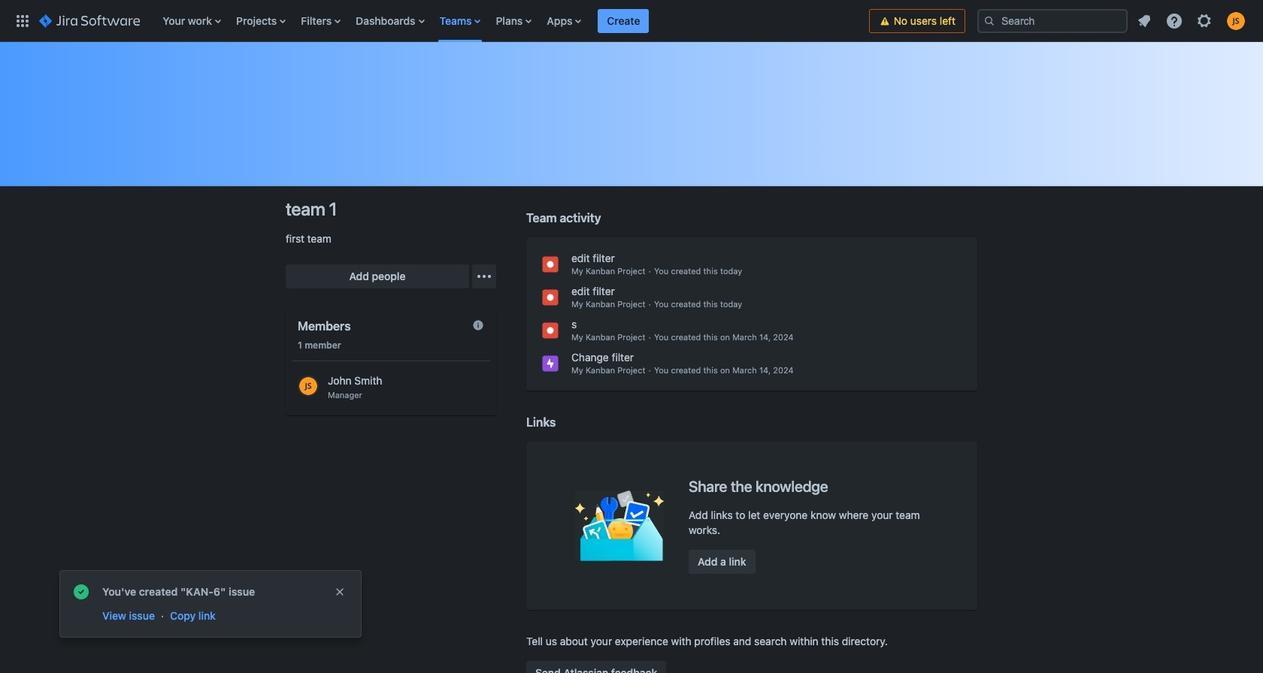 Task type: locate. For each thing, give the bounding box(es) containing it.
list item
[[598, 0, 649, 42]]

0 horizontal spatial list
[[155, 0, 869, 42]]

success image
[[72, 584, 90, 602]]

jira software image
[[39, 12, 140, 30], [39, 12, 140, 30]]

search image
[[984, 15, 996, 27]]

None search field
[[978, 9, 1128, 33]]

notifications image
[[1135, 12, 1154, 30]]

banner
[[0, 0, 1263, 42]]

your profile and settings image
[[1227, 12, 1245, 30]]

actions image
[[475, 268, 493, 286]]

you must be invited or approved by a member to join this team. image
[[472, 320, 484, 332]]

list
[[155, 0, 869, 42], [1131, 7, 1254, 34]]

alert
[[60, 571, 361, 638]]



Task type: describe. For each thing, give the bounding box(es) containing it.
appswitcher icon image
[[14, 12, 32, 30]]

1 horizontal spatial list
[[1131, 7, 1254, 34]]

help image
[[1166, 12, 1184, 30]]

primary element
[[9, 0, 869, 42]]

settings image
[[1196, 12, 1214, 30]]

dismiss image
[[334, 587, 346, 599]]

Search field
[[978, 9, 1128, 33]]



Task type: vqa. For each thing, say whether or not it's contained in the screenshot.
heading on the left top
no



